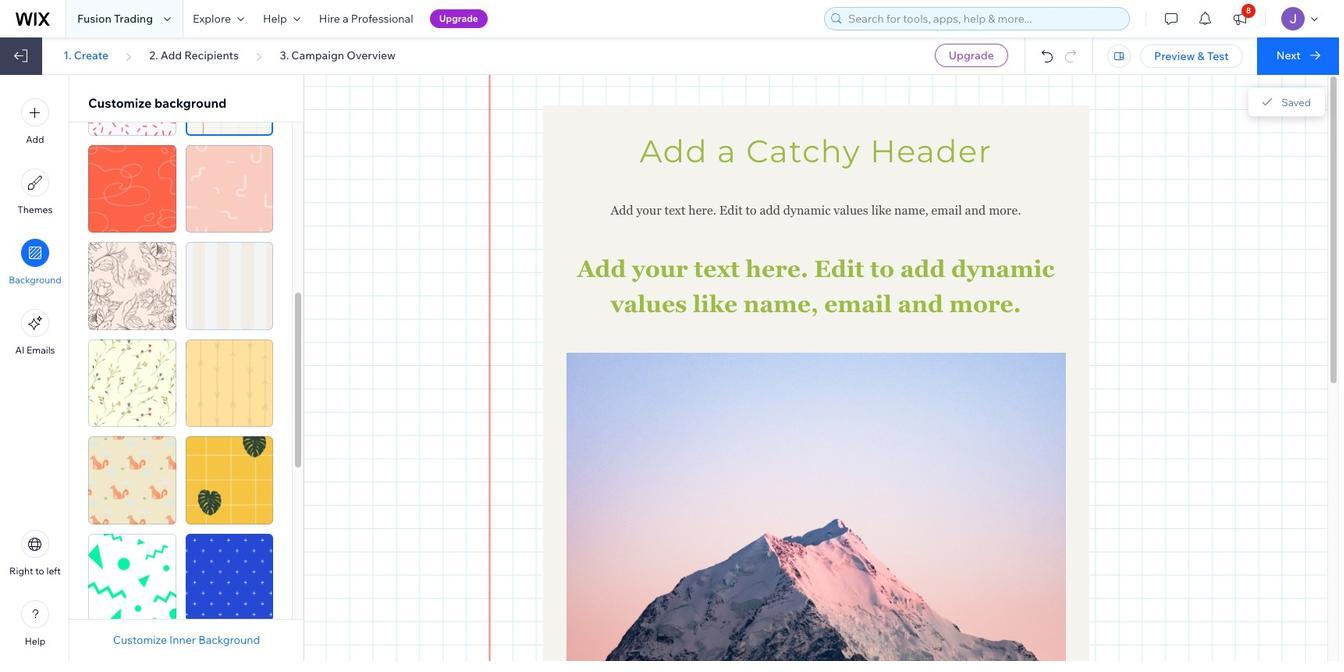 Task type: describe. For each thing, give the bounding box(es) containing it.
saved
[[1282, 96, 1312, 109]]

customize inner background button
[[113, 633, 260, 647]]

1 horizontal spatial add
[[901, 255, 946, 283]]

left
[[46, 565, 61, 577]]

overview
[[347, 48, 396, 62]]

email inside the add your text here. edit to add dynamic values like name, email and more.
[[825, 290, 892, 318]]

0 vertical spatial edit
[[720, 203, 743, 218]]

0 vertical spatial text
[[665, 203, 686, 218]]

hire a professional link
[[310, 0, 423, 37]]

fusion trading
[[77, 12, 153, 26]]

customize for customize background
[[88, 95, 152, 111]]

0 horizontal spatial upgrade button
[[430, 9, 488, 28]]

recipients
[[185, 48, 239, 62]]

customize for customize inner background
[[113, 633, 167, 647]]

test
[[1208, 49, 1230, 63]]

a for catchy
[[718, 132, 737, 170]]

create
[[74, 48, 109, 62]]

add inside button
[[26, 134, 44, 145]]

0 vertical spatial upgrade
[[439, 12, 479, 24]]

0 horizontal spatial help button
[[21, 600, 49, 647]]

1 horizontal spatial name,
[[895, 203, 929, 218]]

3. campaign overview link
[[280, 48, 396, 62]]

1 horizontal spatial upgrade
[[949, 48, 995, 62]]

preview & test button
[[1141, 45, 1244, 68]]

1 vertical spatial text
[[694, 255, 740, 283]]

catchy
[[747, 132, 861, 170]]

0 vertical spatial background
[[9, 274, 62, 286]]

here. inside the add your text here. edit to add dynamic values like name, email and more.
[[746, 255, 809, 283]]

add button
[[21, 98, 49, 145]]

1 horizontal spatial values
[[834, 203, 869, 218]]

ai emails button
[[15, 309, 55, 356]]

professional
[[351, 12, 414, 26]]

and inside the add your text here. edit to add dynamic values like name, email and more.
[[898, 290, 944, 318]]

more. inside the add your text here. edit to add dynamic values like name, email and more.
[[950, 290, 1022, 318]]

edit inside the add your text here. edit to add dynamic values like name, email and more.
[[815, 255, 865, 283]]

right
[[9, 565, 33, 577]]

background
[[155, 95, 227, 111]]

1 horizontal spatial to
[[746, 203, 757, 218]]

0 vertical spatial dynamic
[[784, 203, 831, 218]]

0 vertical spatial your
[[637, 203, 662, 218]]

header
[[871, 132, 993, 170]]

right to left button
[[9, 530, 61, 577]]

1. create link
[[63, 48, 109, 62]]



Task type: vqa. For each thing, say whether or not it's contained in the screenshot.
topmost the values
yes



Task type: locate. For each thing, give the bounding box(es) containing it.
2. add recipients
[[149, 48, 239, 62]]

1 vertical spatial a
[[718, 132, 737, 170]]

0 horizontal spatial email
[[825, 290, 892, 318]]

upgrade down search for tools, apps, help & more... "field"
[[949, 48, 995, 62]]

1 vertical spatial dynamic
[[952, 255, 1055, 283]]

1 horizontal spatial like
[[872, 203, 892, 218]]

upgrade button
[[430, 9, 488, 28], [935, 44, 1009, 67]]

add
[[760, 203, 781, 218], [901, 255, 946, 283]]

a right hire
[[343, 12, 349, 26]]

0 horizontal spatial upgrade
[[439, 12, 479, 24]]

inner
[[170, 633, 196, 647]]

0 vertical spatial a
[[343, 12, 349, 26]]

2 horizontal spatial to
[[871, 255, 895, 283]]

background right inner
[[198, 633, 260, 647]]

help up 3.
[[263, 12, 287, 26]]

0 vertical spatial to
[[746, 203, 757, 218]]

help
[[263, 12, 287, 26], [25, 636, 45, 647]]

customize inner background
[[113, 633, 260, 647]]

0 vertical spatial help button
[[254, 0, 310, 37]]

dynamic inside the add your text here. edit to add dynamic values like name, email and more.
[[952, 255, 1055, 283]]

hire
[[319, 12, 340, 26]]

1 vertical spatial upgrade
[[949, 48, 995, 62]]

1 vertical spatial your
[[632, 255, 688, 283]]

1 vertical spatial edit
[[815, 255, 865, 283]]

next
[[1277, 48, 1301, 62]]

0 horizontal spatial values
[[611, 290, 687, 318]]

email
[[932, 203, 963, 218], [825, 290, 892, 318]]

a left catchy
[[718, 132, 737, 170]]

upgrade right professional
[[439, 12, 479, 24]]

background button
[[9, 239, 62, 286]]

here.
[[689, 203, 717, 218], [746, 255, 809, 283]]

8
[[1247, 5, 1252, 16]]

0 vertical spatial add your text here. edit to add dynamic values like name, email and more.
[[611, 203, 1022, 218]]

&
[[1198, 49, 1205, 63]]

themes button
[[18, 169, 53, 216]]

Search for tools, apps, help & more... field
[[844, 8, 1125, 30]]

like inside the add your text here. edit to add dynamic values like name, email and more.
[[693, 290, 738, 318]]

0 horizontal spatial a
[[343, 12, 349, 26]]

2. add recipients link
[[149, 48, 239, 62]]

help button up 3.
[[254, 0, 310, 37]]

1 horizontal spatial help button
[[254, 0, 310, 37]]

themes
[[18, 204, 53, 216]]

0 horizontal spatial edit
[[720, 203, 743, 218]]

1 horizontal spatial help
[[263, 12, 287, 26]]

1 horizontal spatial background
[[198, 633, 260, 647]]

emails
[[27, 344, 55, 356]]

a
[[343, 12, 349, 26], [718, 132, 737, 170]]

1 horizontal spatial upgrade button
[[935, 44, 1009, 67]]

to inside button
[[35, 565, 44, 577]]

0 horizontal spatial like
[[693, 290, 738, 318]]

values inside the add your text here. edit to add dynamic values like name, email and more.
[[611, 290, 687, 318]]

0 horizontal spatial add
[[760, 203, 781, 218]]

1 horizontal spatial dynamic
[[952, 255, 1055, 283]]

1 vertical spatial background
[[198, 633, 260, 647]]

1.
[[63, 48, 72, 62]]

like
[[872, 203, 892, 218], [693, 290, 738, 318]]

0 vertical spatial name,
[[895, 203, 929, 218]]

1 horizontal spatial text
[[694, 255, 740, 283]]

0 vertical spatial upgrade button
[[430, 9, 488, 28]]

3.
[[280, 48, 289, 62]]

1 horizontal spatial and
[[966, 203, 986, 218]]

background
[[9, 274, 62, 286], [198, 633, 260, 647]]

a for professional
[[343, 12, 349, 26]]

1 vertical spatial and
[[898, 290, 944, 318]]

1 vertical spatial like
[[693, 290, 738, 318]]

campaign
[[292, 48, 344, 62]]

to inside the add your text here. edit to add dynamic values like name, email and more.
[[871, 255, 895, 283]]

0 vertical spatial help
[[263, 12, 287, 26]]

customize down create
[[88, 95, 152, 111]]

help down right to left
[[25, 636, 45, 647]]

your
[[637, 203, 662, 218], [632, 255, 688, 283]]

edit
[[720, 203, 743, 218], [815, 255, 865, 283]]

3. campaign overview
[[280, 48, 396, 62]]

right to left
[[9, 565, 61, 577]]

dynamic
[[784, 203, 831, 218], [952, 255, 1055, 283]]

more.
[[989, 203, 1022, 218], [950, 290, 1022, 318]]

1 horizontal spatial edit
[[815, 255, 865, 283]]

0 vertical spatial add
[[760, 203, 781, 218]]

0 horizontal spatial here.
[[689, 203, 717, 218]]

0 vertical spatial like
[[872, 203, 892, 218]]

0 vertical spatial and
[[966, 203, 986, 218]]

help button down right to left
[[21, 600, 49, 647]]

1 horizontal spatial here.
[[746, 255, 809, 283]]

0 vertical spatial more.
[[989, 203, 1022, 218]]

explore
[[193, 12, 231, 26]]

next button
[[1258, 37, 1340, 75]]

0 vertical spatial customize
[[88, 95, 152, 111]]

1 vertical spatial customize
[[113, 633, 167, 647]]

0 horizontal spatial name,
[[744, 290, 819, 318]]

text
[[665, 203, 686, 218], [694, 255, 740, 283]]

preview & test
[[1155, 49, 1230, 63]]

0 vertical spatial values
[[834, 203, 869, 218]]

add a catchy header
[[640, 132, 993, 170]]

fusion
[[77, 12, 112, 26]]

add inside the add your text here. edit to add dynamic values like name, email and more.
[[578, 255, 626, 283]]

1 vertical spatial add
[[901, 255, 946, 283]]

1. create
[[63, 48, 109, 62]]

0 vertical spatial here.
[[689, 203, 717, 218]]

ai emails
[[15, 344, 55, 356]]

2 vertical spatial to
[[35, 565, 44, 577]]

background up "ai emails" button
[[9, 274, 62, 286]]

customize left inner
[[113, 633, 167, 647]]

customize
[[88, 95, 152, 111], [113, 633, 167, 647]]

customize background
[[88, 95, 227, 111]]

1 vertical spatial values
[[611, 290, 687, 318]]

1 vertical spatial help
[[25, 636, 45, 647]]

1 horizontal spatial email
[[932, 203, 963, 218]]

2.
[[149, 48, 158, 62]]

0 horizontal spatial text
[[665, 203, 686, 218]]

add your text here. edit to add dynamic values like name, email and more.
[[611, 203, 1022, 218], [578, 255, 1061, 318]]

trading
[[114, 12, 153, 26]]

and
[[966, 203, 986, 218], [898, 290, 944, 318]]

your inside the add your text here. edit to add dynamic values like name, email and more.
[[632, 255, 688, 283]]

1 vertical spatial upgrade button
[[935, 44, 1009, 67]]

1 vertical spatial here.
[[746, 255, 809, 283]]

to
[[746, 203, 757, 218], [871, 255, 895, 283], [35, 565, 44, 577]]

1 vertical spatial email
[[825, 290, 892, 318]]

values
[[834, 203, 869, 218], [611, 290, 687, 318]]

upgrade
[[439, 12, 479, 24], [949, 48, 995, 62]]

hire a professional
[[319, 12, 414, 26]]

1 vertical spatial name,
[[744, 290, 819, 318]]

help button
[[254, 0, 310, 37], [21, 600, 49, 647]]

upgrade button down search for tools, apps, help & more... "field"
[[935, 44, 1009, 67]]

1 vertical spatial help button
[[21, 600, 49, 647]]

1 vertical spatial to
[[871, 255, 895, 283]]

1 vertical spatial more.
[[950, 290, 1022, 318]]

0 horizontal spatial to
[[35, 565, 44, 577]]

1 vertical spatial add your text here. edit to add dynamic values like name, email and more.
[[578, 255, 1061, 318]]

0 horizontal spatial help
[[25, 636, 45, 647]]

add
[[161, 48, 182, 62], [640, 132, 708, 170], [26, 134, 44, 145], [611, 203, 634, 218], [578, 255, 626, 283]]

1 horizontal spatial a
[[718, 132, 737, 170]]

preview
[[1155, 49, 1196, 63]]

8 button
[[1224, 0, 1258, 37]]

name,
[[895, 203, 929, 218], [744, 290, 819, 318]]

upgrade button right professional
[[430, 9, 488, 28]]

ai
[[15, 344, 25, 356]]

0 horizontal spatial background
[[9, 274, 62, 286]]

0 horizontal spatial dynamic
[[784, 203, 831, 218]]

0 horizontal spatial and
[[898, 290, 944, 318]]

0 vertical spatial email
[[932, 203, 963, 218]]



